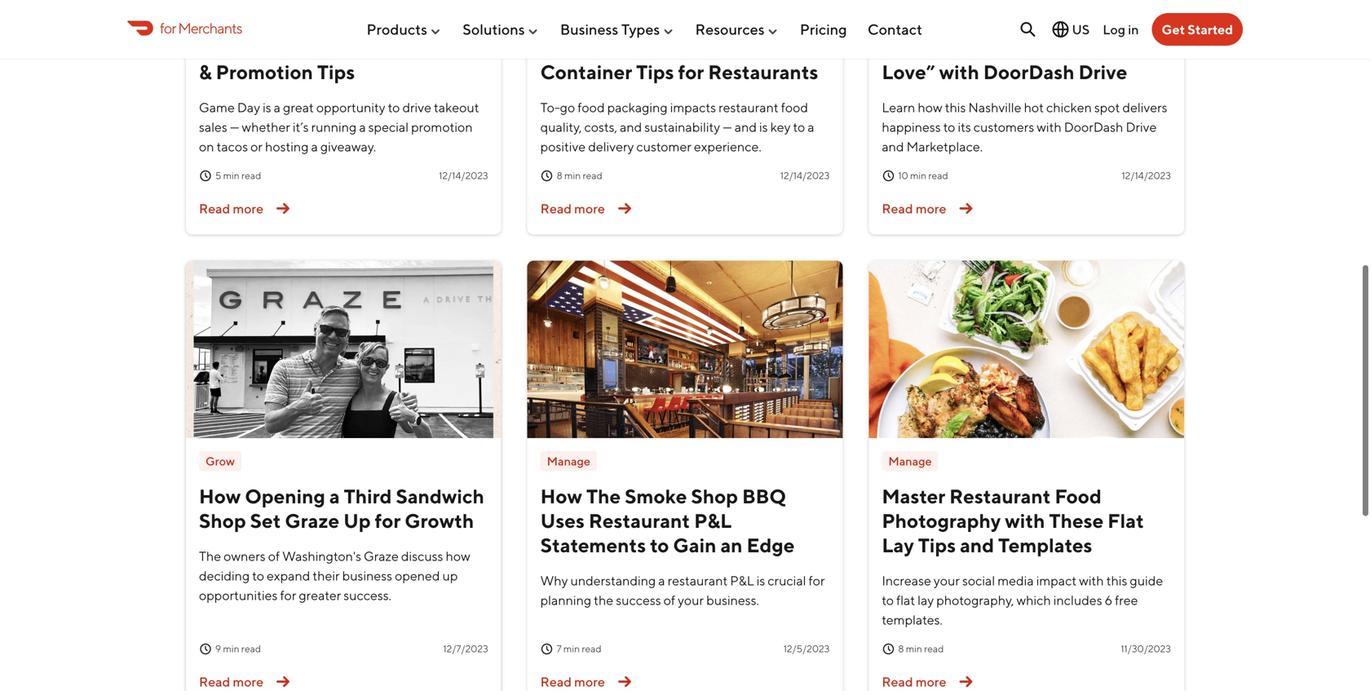 Task type: vqa. For each thing, say whether or not it's contained in the screenshot.
the left of
yes



Task type: describe. For each thing, give the bounding box(es) containing it.
business.
[[707, 592, 760, 608]]

business
[[342, 568, 392, 583]]

to inside the how the smoke shop bbq uses restaurant p&l statements to gain an edge
[[650, 534, 669, 557]]

resources link
[[696, 14, 780, 45]]

read for time line icon corresponding to how the smoke shop bbq uses restaurant p&l statements to gain an edge
[[582, 643, 602, 654]]

1 food from the left
[[578, 100, 605, 115]]

your inside the why understanding a restaurant p&l is crucial for planning the success of your business.
[[678, 592, 704, 608]]

shop inside how opening a third sandwich shop set graze up for growth
[[199, 509, 246, 532]]

mx blog - master restaurant food photography with these flat lay tips and templates - prepared meal on plate image
[[869, 261, 1185, 438]]

9 min read
[[215, 643, 261, 654]]

arrow right image down photography,
[[953, 669, 979, 691]]

to-
[[541, 100, 560, 115]]

mx blog (global) - how opening a third sandwich shop set graze up for growth - owners of graze restaurant (updated) image
[[186, 261, 501, 438]]

deciding
[[199, 568, 250, 583]]

how inside the owners of washington's graze discuss how deciding to expand their business opened up opportunities for greater success.
[[446, 548, 471, 564]]

read for time line icon to the left of 10
[[882, 201, 914, 216]]

read more for time line image
[[199, 201, 264, 216]]

tips inside food delivery packaging and container tips for restaurants
[[637, 60, 674, 84]]

growth
[[405, 509, 474, 532]]

to inside the owners of washington's graze discuss how deciding to expand their business opened up opportunities for greater success.
[[252, 568, 264, 583]]

how inside learn how this nashville hot chicken spot delivers happiness to its customers with doordash drive and marketplace.
[[918, 100, 943, 115]]

delivers
[[1022, 36, 1096, 59]]

increase
[[882, 573, 932, 588]]

read for time line image
[[242, 170, 261, 181]]

sandwich
[[396, 485, 485, 508]]

drive
[[403, 100, 432, 115]]

min for time line image
[[223, 170, 240, 181]]

food delivery packaging and container tips for restaurants
[[541, 36, 819, 84]]

9
[[215, 643, 221, 654]]

marketplace.
[[907, 139, 983, 154]]

min for time line icon for how opening a third sandwich shop set graze up for growth
[[223, 643, 239, 654]]

and right —
[[735, 119, 757, 135]]

drive inside 'how hattie b's delivers "big love" with doordash drive'
[[1079, 60, 1128, 84]]

planning
[[541, 592, 592, 608]]

special
[[369, 119, 409, 135]]

10
[[899, 170, 909, 181]]

free
[[1115, 592, 1139, 608]]

opportunity
[[316, 100, 386, 115]]

us
[[1072, 22, 1090, 37]]

manage for how
[[547, 454, 591, 468]]

is inside the why understanding a restaurant p&l is crucial for planning the success of your business.
[[757, 573, 766, 588]]

12/14/2023 for to-go food packaging impacts restaurant food quality, costs, and sustainability — and is key to a positive delivery customer experience.
[[781, 170, 830, 181]]

chicken
[[1047, 100, 1092, 115]]

read for time line icon under 'positive'
[[583, 170, 603, 181]]

the owners of washington's graze discuss how deciding to expand their business opened up opportunities for greater success.
[[199, 548, 471, 603]]

promotion
[[411, 119, 473, 135]]

time line image for master restaurant food photography with these flat lay tips and templates
[[882, 642, 895, 656]]

and inside learn how this nashville hot chicken spot delivers happiness to its customers with doordash drive and marketplace.
[[882, 139, 904, 154]]

time line image for how the smoke shop bbq uses restaurant p&l statements to gain an edge
[[541, 642, 554, 656]]

for inside the owners of washington's graze discuss how deciding to expand their business opened up opportunities for greater success.
[[280, 587, 296, 603]]

read for master restaurant food photography with these flat lay tips and templates's time line icon
[[925, 643, 944, 654]]

is inside to-go food packaging impacts restaurant food quality, costs, and sustainability — and is key to a positive delivery customer experience.
[[760, 119, 768, 135]]

products
[[367, 21, 427, 38]]

get
[[1162, 22, 1186, 37]]

read more for time line icon corresponding to how the smoke shop bbq uses restaurant p&l statements to gain an edge
[[541, 674, 605, 689]]

drive inside learn how this nashville hot chicken spot delivers happiness to its customers with doordash drive and marketplace.
[[1126, 119, 1157, 135]]

edge
[[747, 534, 795, 557]]

learn
[[882, 100, 916, 115]]

running
[[311, 119, 357, 135]]

globe line image
[[1051, 20, 1071, 39]]

why understanding a restaurant p&l is crucial for planning the success of your business.
[[541, 573, 825, 608]]

12/7/2023
[[443, 643, 488, 654]]

packaging
[[671, 36, 767, 59]]

manage link for how
[[541, 451, 597, 471]]

read more for master restaurant food photography with these flat lay tips and templates's time line icon
[[882, 674, 947, 689]]

read more for time line icon to the left of 10
[[882, 201, 947, 216]]

nashville
[[969, 100, 1022, 115]]

doordash inside learn how this nashville hot chicken spot delivers happiness to its customers with doordash drive and marketplace.
[[1065, 119, 1124, 135]]

grow link
[[199, 451, 242, 471]]

a down opportunity
[[359, 119, 366, 135]]

delivery
[[592, 36, 667, 59]]

gain
[[673, 534, 717, 557]]

go
[[560, 100, 575, 115]]

graze inside how opening a third sandwich shop set graze up for growth
[[285, 509, 340, 532]]

time line image left 10
[[882, 169, 895, 182]]

third
[[344, 485, 392, 508]]

min for time line icon corresponding to how the smoke shop bbq uses restaurant p&l statements to gain an edge
[[564, 643, 580, 654]]

how for how the smoke shop bbq uses restaurant p&l statements to gain an edge
[[541, 485, 583, 508]]

impact
[[1037, 573, 1077, 588]]

more for time line icon corresponding to how the smoke shop bbq uses restaurant p&l statements to gain an edge
[[575, 674, 605, 689]]

it's
[[293, 119, 309, 135]]

with inside 'increase your social media impact with this guide to flat lay photography, which includes 6 free templates.'
[[1080, 573, 1104, 588]]

time line image
[[199, 169, 212, 182]]

with inside learn how this nashville hot chicken spot delivers happiness to its customers with doordash drive and marketplace.
[[1037, 119, 1062, 135]]

success
[[616, 592, 661, 608]]

football
[[199, 36, 275, 59]]

10 min read
[[899, 170, 949, 181]]

log in link
[[1103, 21, 1139, 37]]

and down packaging
[[620, 119, 642, 135]]

more for master restaurant food photography with these flat lay tips and templates's time line icon
[[916, 674, 947, 689]]

arrow right image for tips
[[612, 195, 638, 222]]

ideas
[[434, 36, 483, 59]]

doordash inside 'how hattie b's delivers "big love" with doordash drive'
[[984, 60, 1075, 84]]

success.
[[344, 587, 392, 603]]

opened
[[395, 568, 440, 583]]

media
[[998, 573, 1034, 588]]

12/5/2023
[[784, 643, 830, 654]]

learn how this nashville hot chicken spot delivers happiness to its customers with doordash drive and marketplace.
[[882, 100, 1168, 154]]

impacts
[[670, 100, 716, 115]]

read more for time line icon under 'positive'
[[541, 201, 605, 216]]

resources
[[696, 21, 765, 38]]

master restaurant food photography with these flat lay tips and templates
[[882, 485, 1145, 557]]

restaurant inside the how the smoke shop bbq uses restaurant p&l statements to gain an edge
[[589, 509, 690, 532]]

which
[[1017, 592, 1051, 608]]

5 min read
[[215, 170, 261, 181]]

min for master restaurant food photography with these flat lay tips and templates's time line icon
[[906, 643, 923, 654]]

more for time line icon for how opening a third sandwich shop set graze up for growth
[[233, 674, 264, 689]]

templates.
[[882, 612, 943, 627]]

2 food from the left
[[781, 100, 809, 115]]

with inside 'how hattie b's delivers "big love" with doordash drive'
[[940, 60, 980, 84]]

smoke
[[625, 485, 687, 508]]

to inside 'increase your social media impact with this guide to flat lay photography, which includes 6 free templates.'
[[882, 592, 894, 608]]

to inside learn how this nashville hot chicken spot delivers happiness to its customers with doordash drive and marketplace.
[[944, 119, 956, 135]]

opening
[[245, 485, 325, 508]]

more for time line image
[[233, 201, 264, 216]]

an
[[721, 534, 743, 557]]

key
[[771, 119, 791, 135]]

8 min read for 11/30/2023
[[899, 643, 944, 654]]

opportunities
[[199, 587, 278, 603]]

more for time line icon under 'positive'
[[575, 201, 605, 216]]

grow
[[206, 454, 235, 468]]

how the smoke shop bbq uses restaurant p&l statements to gain an edge
[[541, 485, 795, 557]]

photography
[[882, 509, 1001, 532]]

read for time line icon for how opening a third sandwich shop set graze up for growth
[[241, 643, 261, 654]]

positive
[[541, 139, 586, 154]]

this inside learn how this nashville hot chicken spot delivers happiness to its customers with doordash drive and marketplace.
[[945, 100, 966, 115]]

photography,
[[937, 592, 1014, 608]]

the inside the owners of washington's graze discuss how deciding to expand their business opened up opportunities for greater success.
[[199, 548, 221, 564]]

business
[[560, 21, 619, 38]]

discuss
[[401, 548, 443, 564]]

game day is a great opportunity to drive takeout sales — whether it's running a special promotion on tacos or hosting a giveaway.
[[199, 100, 479, 154]]

master
[[882, 485, 946, 508]]

p&l inside the why understanding a restaurant p&l is crucial for planning the success of your business.
[[730, 573, 754, 588]]

get started button
[[1152, 13, 1243, 46]]

delivery
[[588, 139, 634, 154]]

for inside how opening a third sandwich shop set graze up for growth
[[375, 509, 401, 532]]

get started
[[1162, 22, 1234, 37]]

— whether
[[230, 119, 290, 135]]

mx blog (global) - how the smoke shop bbq uses restaurant p&l statements to gain an edge - restaurant interior image
[[528, 261, 843, 438]]

with inside master restaurant food photography with these flat lay tips and templates
[[1005, 509, 1046, 532]]

7
[[557, 643, 562, 654]]



Task type: locate. For each thing, give the bounding box(es) containing it.
how inside the how the smoke shop bbq uses restaurant p&l statements to gain an edge
[[541, 485, 583, 508]]

p&l up business.
[[730, 573, 754, 588]]

1 vertical spatial game
[[199, 100, 235, 115]]

or
[[251, 139, 263, 154]]

1 manage from the left
[[547, 454, 591, 468]]

read
[[199, 201, 230, 216], [541, 201, 572, 216], [882, 201, 914, 216], [199, 674, 230, 689], [541, 674, 572, 689], [882, 674, 914, 689]]

a inside the why understanding a restaurant p&l is crucial for planning the success of your business.
[[659, 573, 665, 588]]

arrow right image for how opening a third sandwich shop set graze up for growth
[[270, 669, 296, 691]]

with up 'includes'
[[1080, 573, 1104, 588]]

more down 10 min read in the right of the page
[[916, 201, 947, 216]]

8 down templates.
[[899, 643, 904, 654]]

of up expand
[[268, 548, 280, 564]]

0 vertical spatial 8
[[557, 170, 563, 181]]

promote link
[[199, 2, 259, 22]]

packaging
[[607, 100, 668, 115]]

a inside to-go food packaging impacts restaurant food quality, costs, and sustainability — and is key to a positive delivery customer experience.
[[808, 119, 815, 135]]

a up success
[[659, 573, 665, 588]]

0 vertical spatial your
[[934, 573, 960, 588]]

with up templates on the right
[[1005, 509, 1046, 532]]

with
[[940, 60, 980, 84], [1037, 119, 1062, 135], [1005, 509, 1046, 532], [1080, 573, 1104, 588]]

read down marketplace.
[[929, 170, 949, 181]]

and inside master restaurant food photography with these flat lay tips and templates
[[960, 534, 995, 557]]

min down 'positive'
[[565, 170, 581, 181]]

is up — whether on the top of the page
[[263, 100, 271, 115]]

1 horizontal spatial 8 min read
[[899, 643, 944, 654]]

and down happiness
[[882, 139, 904, 154]]

how
[[882, 36, 924, 59], [199, 485, 241, 508], [541, 485, 583, 508]]

shop left bbq
[[691, 485, 738, 508]]

the up "statements"
[[587, 485, 621, 508]]

min right 10
[[911, 170, 927, 181]]

doordash down spot
[[1065, 119, 1124, 135]]

1 horizontal spatial game
[[279, 36, 334, 59]]

game inside football game day menu ideas & promotion tips
[[279, 36, 334, 59]]

time line image down templates.
[[882, 642, 895, 656]]

0 horizontal spatial game
[[199, 100, 235, 115]]

for right crucial
[[809, 573, 825, 588]]

manage up master
[[889, 454, 932, 468]]

tips up opportunity
[[317, 60, 355, 84]]

0 vertical spatial is
[[263, 100, 271, 115]]

log in
[[1103, 21, 1139, 37]]

solutions link
[[463, 14, 540, 45]]

1 vertical spatial this
[[1107, 573, 1128, 588]]

1 horizontal spatial shop
[[691, 485, 738, 508]]

food inside food delivery packaging and container tips for restaurants
[[541, 36, 588, 59]]

arrow right image for how the smoke shop bbq uses restaurant p&l statements to gain an edge
[[612, 669, 638, 691]]

p&l up gain
[[694, 509, 732, 532]]

for up impacts
[[678, 60, 704, 84]]

their
[[313, 568, 340, 583]]

12/14/2023 down key at right top
[[781, 170, 830, 181]]

to inside game day is a great opportunity to drive takeout sales — whether it's running a special promotion on tacos or hosting a giveaway.
[[388, 100, 400, 115]]

0 vertical spatial drive
[[1079, 60, 1128, 84]]

tips
[[317, 60, 355, 84], [637, 60, 674, 84], [918, 534, 956, 557]]

read more
[[199, 201, 264, 216], [541, 201, 605, 216], [882, 201, 947, 216], [199, 674, 264, 689], [541, 674, 605, 689], [882, 674, 947, 689]]

8 min read down templates.
[[899, 643, 944, 654]]

1 vertical spatial p&l
[[730, 573, 754, 588]]

and up restaurants
[[771, 36, 805, 59]]

min right 7 at left
[[564, 643, 580, 654]]

of inside the owners of washington's graze discuss how deciding to expand their business opened up opportunities for greater success.
[[268, 548, 280, 564]]

8 for 12/14/2023
[[557, 170, 563, 181]]

1 horizontal spatial 8
[[899, 643, 904, 654]]

more down templates.
[[916, 674, 947, 689]]

1 vertical spatial restaurant
[[668, 573, 728, 588]]

and
[[771, 36, 805, 59], [620, 119, 642, 135], [735, 119, 757, 135], [882, 139, 904, 154], [960, 534, 995, 557]]

a inside how opening a third sandwich shop set graze up for growth
[[329, 485, 340, 508]]

read more down templates.
[[882, 674, 947, 689]]

game up sales
[[199, 100, 235, 115]]

to inside to-go food packaging impacts restaurant food quality, costs, and sustainability — and is key to a positive delivery customer experience.
[[793, 119, 805, 135]]

read for time line icon under 'positive'
[[541, 201, 572, 216]]

read down templates.
[[882, 674, 914, 689]]

2 manage from the left
[[889, 454, 932, 468]]

—
[[723, 119, 732, 135]]

2 manage link from the left
[[882, 451, 939, 471]]

0 vertical spatial p&l
[[694, 509, 732, 532]]

0 horizontal spatial 8 min read
[[557, 170, 603, 181]]

0 horizontal spatial day
[[237, 100, 260, 115]]

read down 'positive'
[[541, 201, 572, 216]]

promote
[[206, 5, 252, 19]]

experience.
[[694, 139, 762, 154]]

drive down "big
[[1079, 60, 1128, 84]]

templates
[[999, 534, 1093, 557]]

read more for time line icon for how opening a third sandwich shop set graze up for growth
[[199, 674, 264, 689]]

how hattie b's delivers "big love" with doordash drive
[[882, 36, 1140, 84]]

p&l inside the how the smoke shop bbq uses restaurant p&l statements to gain an edge
[[694, 509, 732, 532]]

crucial
[[768, 573, 807, 588]]

sustainability
[[645, 119, 721, 135]]

read down templates.
[[925, 643, 944, 654]]

with down hot
[[1037, 119, 1062, 135]]

1 vertical spatial shop
[[199, 509, 246, 532]]

0 vertical spatial shop
[[691, 485, 738, 508]]

how up the up
[[446, 548, 471, 564]]

1 horizontal spatial how
[[541, 485, 583, 508]]

0 vertical spatial restaurant
[[719, 100, 779, 115]]

8 min read for 12/14/2023
[[557, 170, 603, 181]]

1 12/14/2023 from the left
[[439, 170, 488, 181]]

how down grow link
[[199, 485, 241, 508]]

1 vertical spatial of
[[664, 592, 676, 608]]

11/30/2023
[[1121, 643, 1172, 654]]

0 horizontal spatial this
[[945, 100, 966, 115]]

menu
[[377, 36, 430, 59]]

promotion
[[216, 60, 313, 84]]

2 horizontal spatial tips
[[918, 534, 956, 557]]

1 manage link from the left
[[541, 451, 597, 471]]

1 horizontal spatial day
[[338, 36, 373, 59]]

restaurant inside to-go food packaging impacts restaurant food quality, costs, and sustainability — and is key to a positive delivery customer experience.
[[719, 100, 779, 115]]

min for time line icon to the left of 10
[[911, 170, 927, 181]]

1 vertical spatial how
[[446, 548, 471, 564]]

your
[[934, 573, 960, 588], [678, 592, 704, 608]]

guide
[[1130, 573, 1164, 588]]

its
[[958, 119, 972, 135]]

1 vertical spatial your
[[678, 592, 704, 608]]

how up uses
[[541, 485, 583, 508]]

7 min read
[[557, 643, 602, 654]]

for merchants link
[[127, 17, 242, 39]]

tacos
[[217, 139, 248, 154]]

graze
[[285, 509, 340, 532], [364, 548, 399, 564]]

how up 'love"'
[[882, 36, 924, 59]]

0 vertical spatial how
[[918, 100, 943, 115]]

0 vertical spatial 8 min read
[[557, 170, 603, 181]]

customers
[[974, 119, 1035, 135]]

0 horizontal spatial 8
[[557, 170, 563, 181]]

for right up
[[375, 509, 401, 532]]

12/14/2023 for football game day menu ideas & promotion tips
[[439, 170, 488, 181]]

min for time line icon under 'positive'
[[565, 170, 581, 181]]

the
[[587, 485, 621, 508], [199, 548, 221, 564]]

giveaway.
[[321, 139, 376, 154]]

read right 7 at left
[[582, 643, 602, 654]]

arrow right image
[[270, 195, 296, 222], [270, 669, 296, 691], [612, 669, 638, 691]]

for inside the why understanding a restaurant p&l is crucial for planning the success of your business.
[[809, 573, 825, 588]]

1 horizontal spatial manage
[[889, 454, 932, 468]]

0 vertical spatial the
[[587, 485, 621, 508]]

1 vertical spatial graze
[[364, 548, 399, 564]]

is left crucial
[[757, 573, 766, 588]]

the inside the how the smoke shop bbq uses restaurant p&l statements to gain an edge
[[587, 485, 621, 508]]

solutions
[[463, 21, 525, 38]]

arrow right image down delivery
[[612, 195, 638, 222]]

6
[[1105, 592, 1113, 608]]

1 horizontal spatial how
[[918, 100, 943, 115]]

and inside food delivery packaging and container tips for restaurants
[[771, 36, 805, 59]]

manage for master
[[889, 454, 932, 468]]

0 horizontal spatial manage
[[547, 454, 591, 468]]

1 vertical spatial drive
[[1126, 119, 1157, 135]]

min
[[223, 170, 240, 181], [565, 170, 581, 181], [911, 170, 927, 181], [223, 643, 239, 654], [564, 643, 580, 654], [906, 643, 923, 654]]

0 vertical spatial restaurant
[[950, 485, 1051, 508]]

a
[[274, 100, 281, 115], [359, 119, 366, 135], [808, 119, 815, 135], [311, 139, 318, 154], [329, 485, 340, 508], [659, 573, 665, 588]]

1 vertical spatial 8 min read
[[899, 643, 944, 654]]

read for master restaurant food photography with these flat lay tips and templates's time line icon
[[882, 674, 914, 689]]

game up promotion
[[279, 36, 334, 59]]

game
[[279, 36, 334, 59], [199, 100, 235, 115]]

more for time line icon to the left of 10
[[916, 201, 947, 216]]

is left key at right top
[[760, 119, 768, 135]]

to up special
[[388, 100, 400, 115]]

bbq
[[742, 485, 787, 508]]

0 vertical spatial food
[[541, 36, 588, 59]]

this up its
[[945, 100, 966, 115]]

understanding
[[571, 573, 656, 588]]

types
[[622, 21, 660, 38]]

0 horizontal spatial manage link
[[541, 451, 597, 471]]

b's
[[990, 36, 1018, 59]]

0 horizontal spatial graze
[[285, 509, 340, 532]]

spot
[[1095, 100, 1120, 115]]

food up these
[[1055, 485, 1102, 508]]

doordash down the b's on the right top of page
[[984, 60, 1075, 84]]

for inside food delivery packaging and container tips for restaurants
[[678, 60, 704, 84]]

min right the 9
[[223, 643, 239, 654]]

read down or
[[242, 170, 261, 181]]

8 down 'positive'
[[557, 170, 563, 181]]

how for how hattie b's delivers "big love" with doordash drive
[[882, 36, 924, 59]]

this
[[945, 100, 966, 115], [1107, 573, 1128, 588]]

happiness
[[882, 119, 941, 135]]

food inside master restaurant food photography with these flat lay tips and templates
[[1055, 485, 1102, 508]]

read for time line icon corresponding to how the smoke shop bbq uses restaurant p&l statements to gain an edge
[[541, 674, 572, 689]]

1 vertical spatial doordash
[[1065, 119, 1124, 135]]

0 vertical spatial game
[[279, 36, 334, 59]]

tips inside football game day menu ideas & promotion tips
[[317, 60, 355, 84]]

restaurant up —
[[719, 100, 779, 115]]

uses
[[541, 509, 585, 532]]

0 horizontal spatial the
[[199, 548, 221, 564]]

1 horizontal spatial your
[[934, 573, 960, 588]]

restaurant inside the why understanding a restaurant p&l is crucial for planning the success of your business.
[[668, 573, 728, 588]]

1 vertical spatial the
[[199, 548, 221, 564]]

graze down "opening" on the bottom left of the page
[[285, 509, 340, 532]]

for
[[160, 19, 176, 37], [678, 60, 704, 84], [375, 509, 401, 532], [809, 573, 825, 588], [280, 587, 296, 603]]

football game day menu ideas & promotion tips
[[199, 36, 483, 84]]

8 for 11/30/2023
[[899, 643, 904, 654]]

1 horizontal spatial graze
[[364, 548, 399, 564]]

3 12/14/2023 from the left
[[1122, 170, 1172, 181]]

2 horizontal spatial how
[[882, 36, 924, 59]]

shop inside the how the smoke shop bbq uses restaurant p&l statements to gain an edge
[[691, 485, 738, 508]]

takeout
[[434, 100, 479, 115]]

on
[[199, 139, 214, 154]]

1 vertical spatial 8
[[899, 643, 904, 654]]

read down the 9
[[199, 674, 230, 689]]

day
[[338, 36, 373, 59], [237, 100, 260, 115]]

is inside game day is a great opportunity to drive takeout sales — whether it's running a special promotion on tacos or hosting a giveaway.
[[263, 100, 271, 115]]

1 horizontal spatial tips
[[637, 60, 674, 84]]

manage link
[[541, 451, 597, 471], [882, 451, 939, 471]]

shop up owners
[[199, 509, 246, 532]]

12/14/2023 for learn how this nashville hot chicken spot delivers happiness to its customers with doordash drive and marketplace.
[[1122, 170, 1172, 181]]

1 horizontal spatial food
[[1055, 485, 1102, 508]]

how inside 'how hattie b's delivers "big love" with doordash drive'
[[882, 36, 924, 59]]

social
[[963, 573, 996, 588]]

0 horizontal spatial food
[[578, 100, 605, 115]]

0 horizontal spatial how
[[446, 548, 471, 564]]

pricing
[[800, 21, 847, 38]]

0 vertical spatial day
[[338, 36, 373, 59]]

read for time line icon to the left of 10
[[929, 170, 949, 181]]

0 horizontal spatial how
[[199, 485, 241, 508]]

1 horizontal spatial manage link
[[882, 451, 939, 471]]

of inside the why understanding a restaurant p&l is crucial for planning the success of your business.
[[664, 592, 676, 608]]

min right 5
[[223, 170, 240, 181]]

1 horizontal spatial this
[[1107, 573, 1128, 588]]

0 horizontal spatial restaurant
[[589, 509, 690, 532]]

why
[[541, 573, 568, 588]]

washington's
[[282, 548, 361, 564]]

hosting
[[265, 139, 309, 154]]

of right success
[[664, 592, 676, 608]]

this inside 'increase your social media impact with this guide to flat lay photography, which includes 6 free templates.'
[[1107, 573, 1128, 588]]

0 horizontal spatial food
[[541, 36, 588, 59]]

how opening a third sandwich shop set graze up for growth
[[199, 485, 485, 532]]

time line image for how opening a third sandwich shop set graze up for growth
[[199, 642, 212, 656]]

more down 5 min read
[[233, 201, 264, 216]]

read more down 'positive'
[[541, 201, 605, 216]]

time line image
[[541, 169, 554, 182], [882, 169, 895, 182], [199, 642, 212, 656], [541, 642, 554, 656], [882, 642, 895, 656]]

8
[[557, 170, 563, 181], [899, 643, 904, 654]]

read more down 9 min read at the bottom of page
[[199, 674, 264, 689]]

time line image down 'positive'
[[541, 169, 554, 182]]

1 vertical spatial restaurant
[[589, 509, 690, 532]]

these
[[1050, 509, 1104, 532]]

0 horizontal spatial tips
[[317, 60, 355, 84]]

food up key at right top
[[781, 100, 809, 115]]

8 min read down 'positive'
[[557, 170, 603, 181]]

day up — whether on the top of the page
[[237, 100, 260, 115]]

your left business.
[[678, 592, 704, 608]]

how for how opening a third sandwich shop set graze up for growth
[[199, 485, 241, 508]]

greater
[[299, 587, 341, 603]]

restaurant inside master restaurant food photography with these flat lay tips and templates
[[950, 485, 1051, 508]]

12/14/2023 down promotion
[[439, 170, 488, 181]]

more
[[233, 201, 264, 216], [575, 201, 605, 216], [916, 201, 947, 216], [233, 674, 264, 689], [575, 674, 605, 689], [916, 674, 947, 689]]

1 horizontal spatial 12/14/2023
[[781, 170, 830, 181]]

owners
[[224, 548, 266, 564]]

read down 10
[[882, 201, 914, 216]]

2 vertical spatial is
[[757, 573, 766, 588]]

0 vertical spatial doordash
[[984, 60, 1075, 84]]

game inside game day is a great opportunity to drive takeout sales — whether it's running a special promotion on tacos or hosting a giveaway.
[[199, 100, 235, 115]]

arrow right image for love"
[[953, 195, 979, 222]]

business types
[[560, 21, 660, 38]]

0 horizontal spatial shop
[[199, 509, 246, 532]]

food up container
[[541, 36, 588, 59]]

increase your social media impact with this guide to flat lay photography, which includes 6 free templates.
[[882, 573, 1164, 627]]

how inside how opening a third sandwich shop set graze up for growth
[[199, 485, 241, 508]]

time line image left 7 at left
[[541, 642, 554, 656]]

to right key at right top
[[793, 119, 805, 135]]

a left great
[[274, 100, 281, 115]]

day inside football game day menu ideas & promotion tips
[[338, 36, 373, 59]]

day left menu in the left top of the page
[[338, 36, 373, 59]]

0 vertical spatial this
[[945, 100, 966, 115]]

more down 9 min read at the bottom of page
[[233, 674, 264, 689]]

2 12/14/2023 from the left
[[781, 170, 830, 181]]

with down hattie
[[940, 60, 980, 84]]

statements
[[541, 534, 646, 557]]

delivers
[[1123, 100, 1168, 115]]

includes
[[1054, 592, 1103, 608]]

read for time line image
[[199, 201, 230, 216]]

hattie
[[928, 36, 986, 59]]

0 horizontal spatial of
[[268, 548, 280, 564]]

1 vertical spatial day
[[237, 100, 260, 115]]

read down 5
[[199, 201, 230, 216]]

for left merchants at the left of the page
[[160, 19, 176, 37]]

and up social
[[960, 534, 995, 557]]

more down 7 min read
[[575, 674, 605, 689]]

to left gain
[[650, 534, 669, 557]]

1 horizontal spatial restaurant
[[950, 485, 1051, 508]]

the
[[594, 592, 614, 608]]

to left its
[[944, 119, 956, 135]]

0 vertical spatial of
[[268, 548, 280, 564]]

graze inside the owners of washington's graze discuss how deciding to expand their business opened up opportunities for greater success.
[[364, 548, 399, 564]]

1 horizontal spatial the
[[587, 485, 621, 508]]

arrow right image down marketplace.
[[953, 195, 979, 222]]

restaurant
[[719, 100, 779, 115], [668, 573, 728, 588]]

of
[[268, 548, 280, 564], [664, 592, 676, 608]]

your up lay
[[934, 573, 960, 588]]

manage link up uses
[[541, 451, 597, 471]]

tips inside master restaurant food photography with these flat lay tips and templates
[[918, 534, 956, 557]]

read right the 9
[[241, 643, 261, 654]]

0 horizontal spatial 12/14/2023
[[439, 170, 488, 181]]

1 vertical spatial food
[[1055, 485, 1102, 508]]

read more down 10 min read in the right of the page
[[882, 201, 947, 216]]

arrow right image
[[612, 195, 638, 222], [953, 195, 979, 222], [953, 669, 979, 691]]

0 horizontal spatial your
[[678, 592, 704, 608]]

2 horizontal spatial 12/14/2023
[[1122, 170, 1172, 181]]

1 horizontal spatial food
[[781, 100, 809, 115]]

flat
[[1108, 509, 1145, 532]]

love"
[[882, 60, 936, 84]]

manage link for master
[[882, 451, 939, 471]]

time line image left the 9
[[199, 642, 212, 656]]

shop
[[691, 485, 738, 508], [199, 509, 246, 532]]

manage link up master
[[882, 451, 939, 471]]

graze up business
[[364, 548, 399, 564]]

how up happiness
[[918, 100, 943, 115]]

to down owners
[[252, 568, 264, 583]]

read down delivery
[[583, 170, 603, 181]]

business types link
[[560, 14, 675, 45]]

your inside 'increase your social media impact with this guide to flat lay photography, which includes 6 free templates.'
[[934, 573, 960, 588]]

log
[[1103, 21, 1126, 37]]

restaurant down gain
[[668, 573, 728, 588]]

food up costs,
[[578, 100, 605, 115]]

sales
[[199, 119, 227, 135]]

read down 7 at left
[[541, 674, 572, 689]]

tips down delivery
[[637, 60, 674, 84]]

1 horizontal spatial of
[[664, 592, 676, 608]]

how
[[918, 100, 943, 115], [446, 548, 471, 564]]

read for time line icon for how opening a third sandwich shop set graze up for growth
[[199, 674, 230, 689]]

0 vertical spatial graze
[[285, 509, 340, 532]]

day inside game day is a great opportunity to drive takeout sales — whether it's running a special promotion on tacos or hosting a giveaway.
[[237, 100, 260, 115]]

a down running
[[311, 139, 318, 154]]

1 vertical spatial is
[[760, 119, 768, 135]]

great
[[283, 100, 314, 115]]



